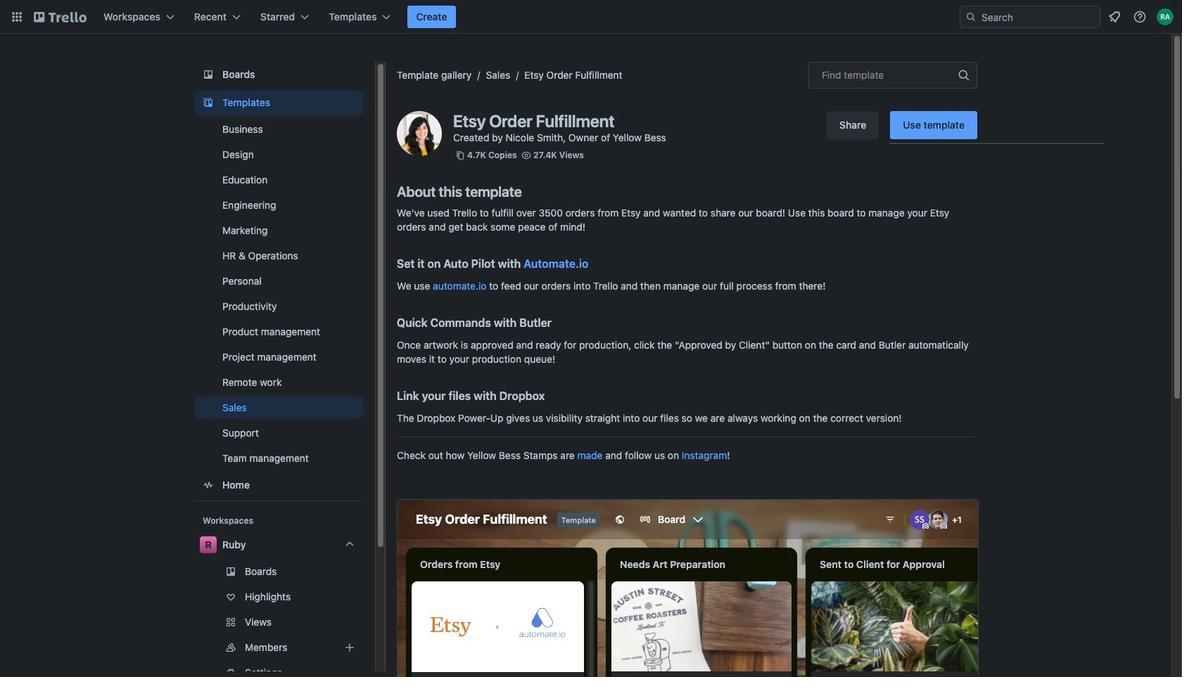 Task type: locate. For each thing, give the bounding box(es) containing it.
None field
[[809, 62, 978, 89]]

2 vertical spatial forward image
[[361, 665, 378, 678]]

0 vertical spatial forward image
[[361, 615, 378, 632]]

nicole smith, owner of yellow bess image
[[397, 111, 442, 156]]

forward image
[[361, 615, 378, 632], [361, 640, 378, 657], [361, 665, 378, 678]]

back to home image
[[34, 6, 87, 28]]

1 forward image from the top
[[361, 615, 378, 632]]

1 vertical spatial forward image
[[361, 640, 378, 657]]

search image
[[966, 11, 977, 23]]

open information menu image
[[1134, 10, 1148, 24]]

primary element
[[0, 0, 1183, 34]]



Task type: vqa. For each thing, say whether or not it's contained in the screenshot.
0 NOTIFICATIONS image
yes



Task type: describe. For each thing, give the bounding box(es) containing it.
template board image
[[200, 94, 217, 111]]

home image
[[200, 477, 217, 494]]

board image
[[200, 66, 217, 83]]

2 forward image from the top
[[361, 640, 378, 657]]

ruby anderson (rubyanderson7) image
[[1157, 8, 1174, 25]]

0 notifications image
[[1107, 8, 1124, 25]]

add image
[[341, 640, 358, 657]]

Search field
[[977, 7, 1100, 27]]

3 forward image from the top
[[361, 665, 378, 678]]



